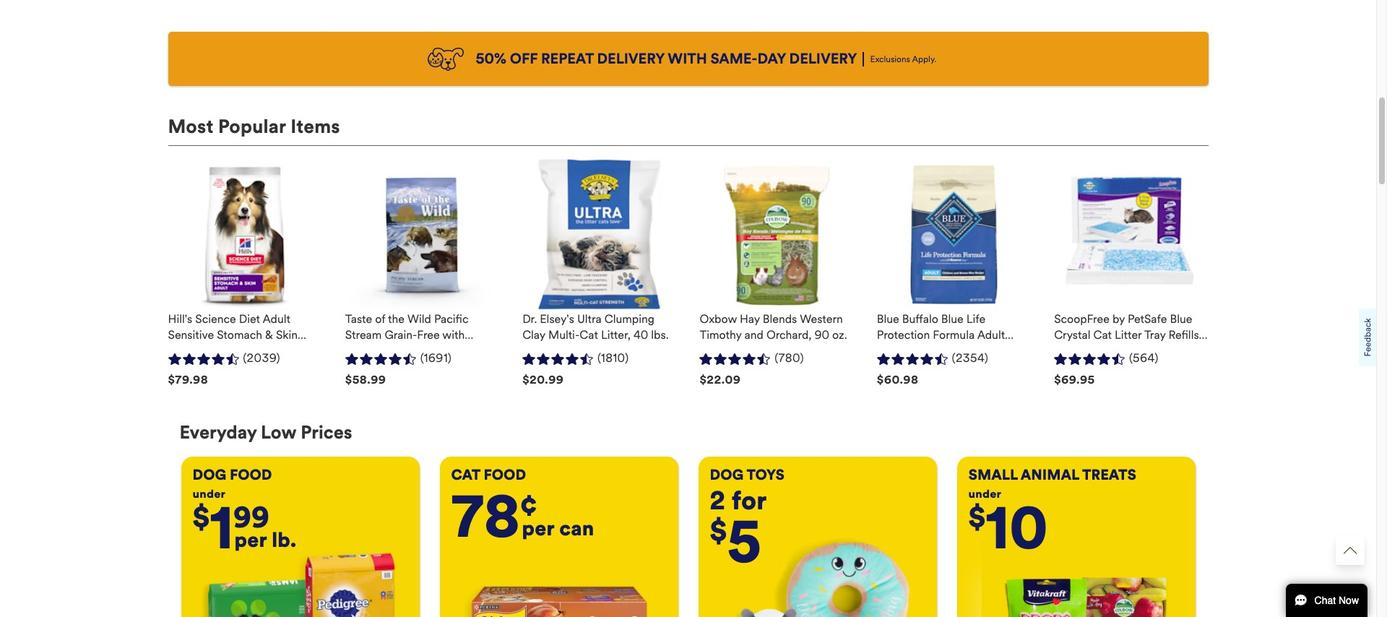 Task type: locate. For each thing, give the bounding box(es) containing it.
1 horizontal spatial under
[[969, 487, 1002, 501]]

under inside under $ 1 99
[[193, 487, 226, 501]]

under $ 1 99
[[193, 487, 270, 564]]

$ inside under $ 1 99
[[193, 500, 210, 535]]

per for per lb.
[[234, 528, 267, 553]]

per left can
[[522, 516, 555, 541]]

everyday
[[180, 421, 257, 444]]

delivery
[[597, 50, 665, 68], [790, 50, 857, 68]]

0 horizontal spatial under
[[193, 487, 226, 501]]

2 horizontal spatial $
[[969, 500, 986, 535]]

1 horizontal spatial per
[[522, 516, 555, 541]]

0 horizontal spatial per
[[234, 528, 267, 553]]

78 ¢
[[451, 482, 537, 553]]

2 delivery from the left
[[790, 50, 857, 68]]

under inside under $ 10
[[969, 487, 1002, 501]]

$ for 10
[[969, 500, 986, 535]]

per
[[522, 516, 555, 541], [234, 528, 267, 553]]

0 horizontal spatial $
[[193, 500, 210, 535]]

exclusions
[[870, 54, 910, 64]]

most popular items
[[168, 115, 340, 138]]

under for 10
[[969, 487, 1002, 501]]

5
[[727, 507, 762, 578]]

under
[[193, 487, 226, 501], [969, 487, 1002, 501]]

$
[[193, 500, 210, 535], [969, 500, 986, 535], [710, 513, 727, 549]]

50% off repeat delivery with same-day delivery link
[[476, 50, 857, 68]]

2 under from the left
[[969, 487, 1002, 501]]

can
[[559, 516, 594, 541]]

day
[[758, 50, 786, 68]]

$ for 1
[[193, 500, 210, 535]]

1 horizontal spatial $
[[710, 513, 727, 549]]

99
[[233, 500, 270, 535]]

everyday low prices
[[180, 421, 352, 444]]

delivery right the day
[[790, 50, 857, 68]]

styled arrow button link
[[1336, 536, 1365, 565]]

50%
[[476, 50, 507, 68]]

2
[[710, 486, 726, 517]]

delivery left the with
[[597, 50, 665, 68]]

1 horizontal spatial delivery
[[790, 50, 857, 68]]

for
[[732, 486, 767, 517]]

exclusions apply.
[[870, 54, 937, 64]]

0 horizontal spatial delivery
[[597, 50, 665, 68]]

1 under from the left
[[193, 487, 226, 501]]

per right '1'
[[234, 528, 267, 553]]

under for 1
[[193, 487, 226, 501]]

under $ 10
[[969, 487, 1049, 564]]

$ inside under $ 10
[[969, 500, 986, 535]]

most
[[168, 115, 214, 138]]

$ inside the 2 for $ 5
[[710, 513, 727, 549]]



Task type: vqa. For each thing, say whether or not it's contained in the screenshot.
submit email address icon
no



Task type: describe. For each thing, give the bounding box(es) containing it.
prices
[[301, 421, 352, 444]]

off
[[510, 50, 538, 68]]

1
[[210, 494, 233, 564]]

per for per can
[[522, 516, 555, 541]]

repeat
[[541, 50, 594, 68]]

apply.
[[912, 54, 937, 64]]

1 delivery from the left
[[597, 50, 665, 68]]

10
[[986, 494, 1049, 564]]

items
[[291, 115, 340, 138]]

per lb.
[[234, 528, 297, 553]]

with
[[668, 50, 707, 68]]

scroll to top image
[[1344, 544, 1357, 557]]

78
[[451, 482, 520, 553]]

¢
[[520, 488, 537, 524]]

lb.
[[272, 528, 297, 553]]

popular
[[218, 115, 286, 138]]

per can
[[522, 516, 594, 541]]

50% off repeat delivery with same-day delivery
[[476, 50, 857, 68]]

same-
[[711, 50, 758, 68]]

low
[[261, 421, 297, 444]]

2 for $ 5
[[710, 486, 767, 578]]



